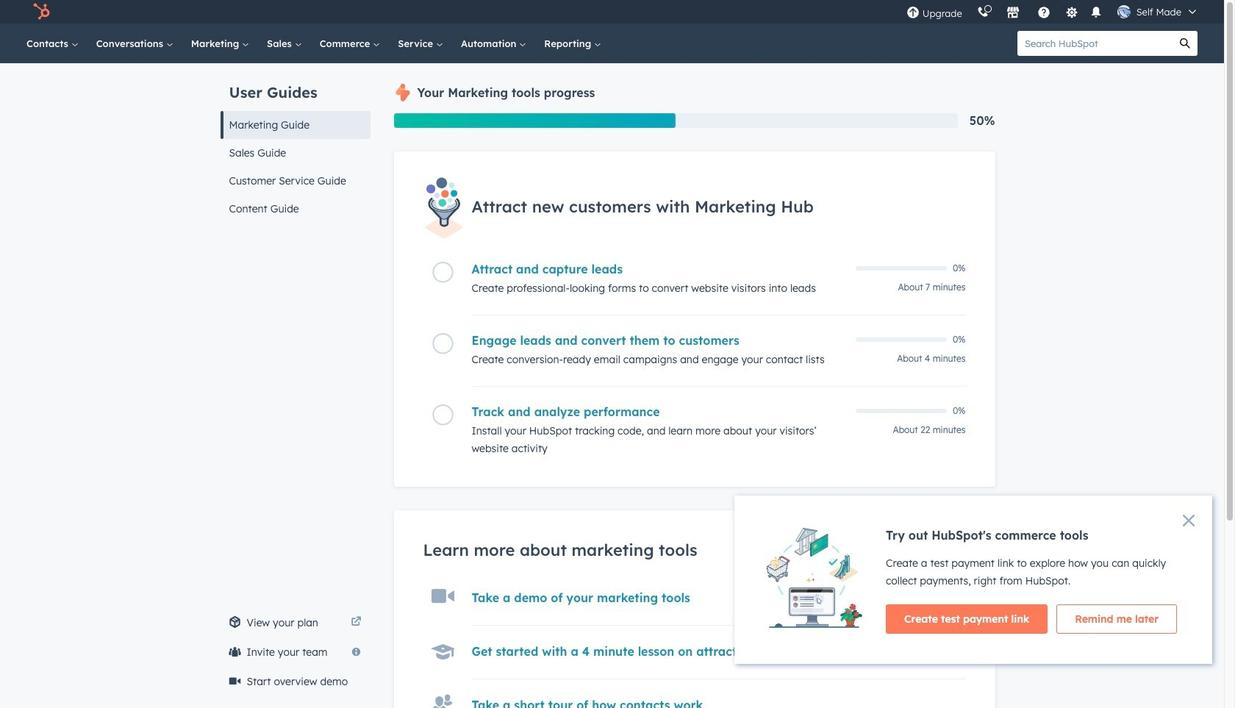 Task type: locate. For each thing, give the bounding box(es) containing it.
progress bar
[[394, 113, 676, 128]]

Search HubSpot search field
[[1018, 31, 1173, 56]]

menu
[[900, 0, 1207, 24]]

ruby anderson image
[[1118, 5, 1131, 18]]



Task type: vqa. For each thing, say whether or not it's contained in the screenshot.
Gary Orlando image
no



Task type: describe. For each thing, give the bounding box(es) containing it.
user guides element
[[220, 63, 370, 223]]

marketplaces image
[[1007, 7, 1020, 20]]

link opens in a new window image
[[351, 614, 362, 632]]

link opens in a new window image
[[351, 617, 362, 628]]

close image
[[1184, 515, 1196, 527]]



